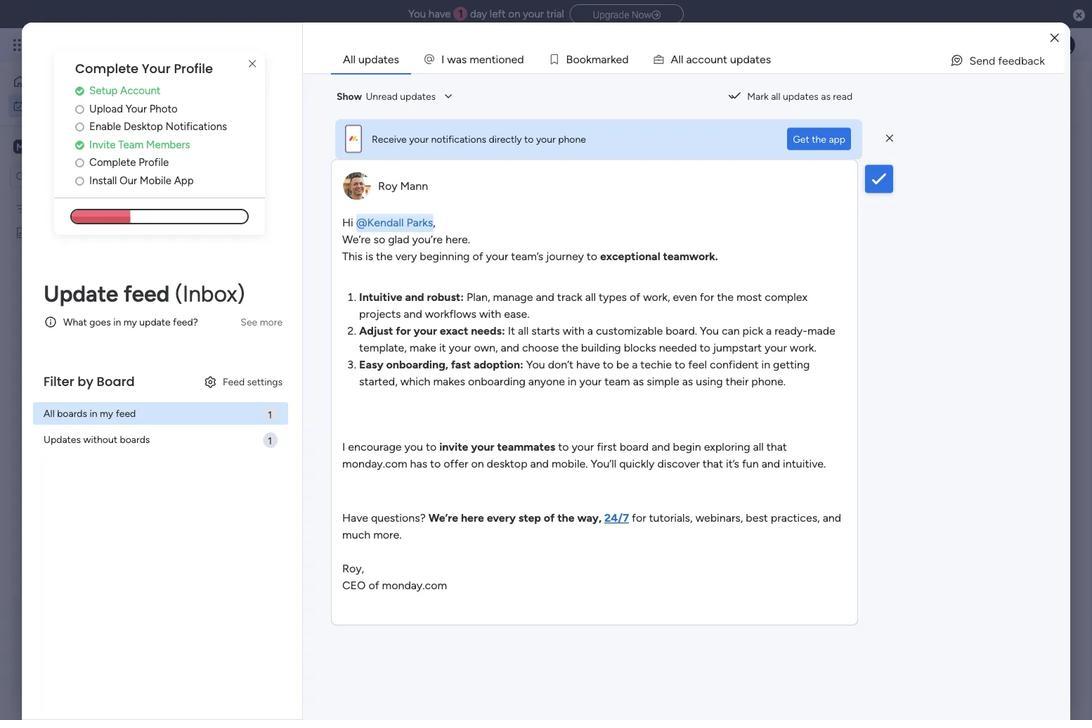 Task type: locate. For each thing, give the bounding box(es) containing it.
updates left read
[[783, 90, 819, 102]]

1 horizontal spatial as
[[683, 375, 694, 388]]

monday.com inside to your first board and begin exploring all that monday.com has to offer on desktop and mobile. you'll quickly discover that it's fun and intuitive.
[[343, 457, 408, 470]]

1 vertical spatial this
[[237, 304, 262, 322]]

monday.com inside 'roy, ceo of monday.com'
[[382, 579, 447, 592]]

customize button
[[444, 141, 520, 163]]

a inside you don't have to be a techie to feel confident in getting started, which makes onboarding anyone in your team as simple as using their phone.
[[632, 358, 638, 371]]

we're left here
[[429, 511, 459, 525]]

all boards in my feed
[[44, 407, 136, 419]]

our
[[120, 174, 137, 187]]

mobile.
[[552, 457, 588, 470]]

to up feel
[[700, 341, 711, 354]]

close image
[[1051, 33, 1060, 43]]

all right mark
[[772, 90, 781, 102]]

for tutorials, webinars, best practices, and much more.
[[343, 511, 842, 541]]

0 inside this week / 0 items
[[312, 308, 318, 320]]

1 horizontal spatial k
[[611, 52, 616, 66]]

o right 'b'
[[580, 52, 586, 66]]

items inside the next week / 0 items
[[323, 359, 347, 371]]

0 horizontal spatial m
[[470, 52, 479, 66]]

without
[[237, 456, 287, 474]]

t right p
[[756, 52, 760, 66]]

0 vertical spatial check circle image
[[75, 86, 84, 96]]

0 vertical spatial all
[[343, 52, 356, 66]]

0 vertical spatial see
[[246, 39, 263, 51]]

items down 'encourage'
[[354, 460, 378, 472]]

dapulse x slim image
[[244, 56, 261, 72], [887, 132, 894, 145]]

option
[[0, 196, 179, 199]]

0 horizontal spatial my
[[100, 407, 113, 419]]

all inside mark all updates as read button
[[772, 90, 781, 102]]

desktop
[[487, 457, 528, 470]]

see left plans
[[246, 39, 263, 51]]

1 horizontal spatial for
[[632, 511, 647, 525]]

1 vertical spatial week
[[268, 355, 301, 373]]

0 horizontal spatial with
[[480, 307, 502, 321]]

2 horizontal spatial you
[[700, 324, 719, 338]]

2 n from the left
[[505, 52, 512, 66]]

roy
[[378, 179, 398, 193]]

m left i
[[470, 52, 479, 66]]

circle o image inside upload your photo link
[[75, 104, 84, 114]]

of right 'ceo'
[[369, 579, 379, 592]]

0 horizontal spatial for
[[396, 324, 411, 338]]

d for i w a s m e n t i o n e d
[[518, 52, 524, 66]]

made
[[808, 324, 836, 338]]

@kendall parks link
[[356, 213, 433, 232]]

your down account
[[126, 102, 147, 115]]

0 vertical spatial profile
[[174, 60, 213, 78]]

d
[[518, 52, 524, 66], [622, 52, 629, 66], [744, 52, 750, 66]]

team's
[[511, 250, 544, 263]]

k
[[586, 52, 592, 66], [611, 52, 616, 66]]

None search field
[[207, 141, 335, 163]]

of right beginning
[[473, 250, 484, 263]]

using
[[696, 375, 723, 388]]

your for photo
[[126, 102, 147, 115]]

that up the intuitive.
[[767, 440, 787, 454]]

1 horizontal spatial all
[[343, 52, 356, 66]]

m
[[16, 141, 25, 153]]

i for i encourage you to invite your teammates
[[343, 440, 346, 454]]

monday.com down more.
[[382, 579, 447, 592]]

and right fun
[[762, 457, 781, 470]]

u left p
[[711, 52, 717, 66]]

1 m from the left
[[470, 52, 479, 66]]

their
[[726, 375, 749, 388]]

circle o image for upload
[[75, 104, 84, 114]]

my for my work
[[211, 82, 243, 113]]

to inside it all starts with a customizable board. you can pick a ready-made template, make it your own, and choose the building blocks needed to jumpstart your work.
[[700, 341, 711, 354]]

upload
[[89, 102, 123, 115]]

my work button
[[8, 95, 151, 117]]

1 horizontal spatial d
[[622, 52, 629, 66]]

install our mobile app link
[[75, 172, 265, 188]]

setup
[[89, 84, 118, 97]]

l left p
[[679, 52, 681, 66]]

0 vertical spatial work
[[114, 37, 139, 53]]

you for you don't have to be a techie to feel confident in getting started, which makes onboarding anyone in your team as simple as using their phone.
[[527, 358, 545, 371]]

1 horizontal spatial profile
[[174, 60, 213, 78]]

kendall parks image
[[1053, 34, 1076, 56]]

2 e from the left
[[512, 52, 518, 66]]

notes
[[33, 227, 60, 239]]

m left the r
[[592, 52, 601, 66]]

the right is
[[376, 250, 393, 263]]

board.
[[666, 324, 698, 338]]

boards
[[57, 407, 87, 419], [120, 433, 150, 445]]

work up the complete your profile
[[114, 37, 139, 53]]

0 left easy
[[314, 359, 321, 371]]

main
[[32, 140, 57, 153]]

1 d from the left
[[518, 52, 524, 66]]

your left phone
[[536, 133, 556, 145]]

profile down management
[[174, 60, 213, 78]]

1 horizontal spatial my
[[211, 82, 243, 113]]

circle o image up main workspace
[[75, 122, 84, 132]]

2 horizontal spatial updates
[[783, 90, 819, 102]]

Filter dashboard by text search field
[[207, 141, 335, 163]]

check circle image inside invite team members link
[[75, 139, 84, 150]]

check circle image inside "setup account" link
[[75, 86, 84, 96]]

0 horizontal spatial n
[[486, 52, 492, 66]]

for right even at the top right of the page
[[700, 290, 715, 304]]

1 vertical spatial you
[[700, 324, 719, 338]]

dapulse x slim image right app
[[887, 132, 894, 145]]

dapulse close image
[[1074, 8, 1086, 23]]

1 horizontal spatial boards
[[120, 433, 150, 445]]

week up settings
[[268, 355, 301, 373]]

without a date / 0 items
[[237, 456, 378, 474]]

all up show
[[343, 52, 356, 66]]

1 vertical spatial all
[[44, 407, 55, 419]]

to right directly
[[525, 133, 534, 145]]

0 right later at left
[[282, 409, 288, 421]]

work
[[249, 82, 305, 113]]

to right journey
[[587, 250, 598, 263]]

you
[[408, 8, 426, 20], [700, 324, 719, 338], [527, 358, 545, 371]]

1 vertical spatial monday.com
[[382, 579, 447, 592]]

can
[[722, 324, 740, 338]]

0 horizontal spatial s
[[462, 52, 467, 66]]

/ for this week /
[[302, 304, 309, 322]]

n left i
[[486, 52, 492, 66]]

circle o image
[[75, 104, 84, 114], [75, 122, 84, 132], [75, 157, 84, 168]]

t right the w
[[492, 52, 496, 66]]

e right p
[[760, 52, 766, 66]]

0 vertical spatial you
[[408, 8, 426, 20]]

1 s from the left
[[462, 52, 467, 66]]

my up without
[[100, 407, 113, 419]]

in up phone.
[[762, 358, 771, 371]]

first
[[597, 440, 617, 454]]

/
[[308, 203, 314, 221], [302, 304, 309, 322], [305, 355, 311, 373], [272, 405, 278, 423], [335, 456, 342, 474]]

complete up 'setup'
[[75, 60, 139, 78]]

have down building
[[577, 358, 600, 371]]

1 vertical spatial work
[[47, 100, 68, 112]]

adjust for your exact needs:
[[359, 324, 505, 338]]

the inside button
[[812, 133, 827, 145]]

with inside it all starts with a customizable board. you can pick a ready-made template, make it your own, and choose the building blocks needed to jumpstart your work.
[[563, 324, 585, 338]]

1 check circle image from the top
[[75, 86, 84, 96]]

0 horizontal spatial u
[[711, 52, 717, 66]]

a right the a
[[687, 52, 692, 66]]

3 circle o image from the top
[[75, 157, 84, 168]]

on
[[509, 8, 521, 20], [471, 457, 484, 470]]

on inside to your first board and begin exploring all that monday.com has to offer on desktop and mobile. you'll quickly discover that it's fun and intuitive.
[[471, 457, 484, 470]]

all up updates
[[44, 407, 55, 419]]

send
[[970, 54, 996, 67]]

@kendall
[[356, 216, 404, 229]]

2 m from the left
[[592, 52, 601, 66]]

1 u from the left
[[711, 52, 717, 66]]

0 vertical spatial boards
[[57, 407, 87, 419]]

workspace
[[60, 140, 115, 153]]

workspace selection element
[[13, 138, 117, 156]]

0 horizontal spatial t
[[492, 52, 496, 66]]

your inside you don't have to be a techie to feel confident in getting started, which makes onboarding anyone in your team as simple as using their phone.
[[580, 375, 602, 388]]

and down teammates
[[531, 457, 549, 470]]

2 o from the left
[[573, 52, 580, 66]]

now
[[632, 9, 652, 20]]

updates right unread
[[400, 90, 436, 102]]

0 horizontal spatial we're
[[343, 233, 371, 246]]

on right offer
[[471, 457, 484, 470]]

(inbox)
[[175, 280, 245, 307]]

0 vertical spatial we're
[[343, 233, 371, 246]]

1 horizontal spatial m
[[592, 52, 601, 66]]

1 vertical spatial on
[[471, 457, 484, 470]]

2 s from the left
[[766, 52, 772, 66]]

all right track
[[586, 290, 596, 304]]

makes
[[434, 375, 466, 388]]

o
[[499, 52, 505, 66], [573, 52, 580, 66], [580, 52, 586, 66], [705, 52, 711, 66]]

0 horizontal spatial that
[[703, 457, 724, 470]]

1 vertical spatial with
[[563, 324, 585, 338]]

have questions? we're here every step of the way, 24/7
[[343, 511, 629, 525]]

upload your photo
[[89, 102, 178, 115]]

0 vertical spatial that
[[767, 440, 787, 454]]

private board image
[[15, 226, 28, 239]]

1 vertical spatial your
[[126, 102, 147, 115]]

1 horizontal spatial on
[[509, 8, 521, 20]]

list box
[[0, 194, 179, 435]]

home button
[[8, 70, 151, 93]]

done
[[390, 146, 412, 158]]

feed up update in the left of the page
[[124, 280, 170, 307]]

1 horizontal spatial work
[[114, 37, 139, 53]]

work
[[114, 37, 139, 53], [47, 100, 68, 112]]

upgrade now
[[593, 9, 652, 20]]

enable desktop notifications link
[[75, 119, 265, 135]]

2 k from the left
[[611, 52, 616, 66]]

tab list containing all updates
[[331, 45, 1065, 73]]

3 d from the left
[[744, 52, 750, 66]]

don't
[[548, 358, 574, 371]]

1 horizontal spatial we're
[[429, 511, 459, 525]]

1 horizontal spatial i
[[442, 52, 445, 66]]

search image
[[319, 146, 330, 158]]

monday.com down 'encourage'
[[343, 457, 408, 470]]

1 vertical spatial we're
[[429, 511, 459, 525]]

/ right date
[[335, 456, 342, 474]]

items right later at left
[[290, 409, 315, 421]]

updates
[[44, 433, 81, 445]]

you have 1 day left on your trial
[[408, 8, 564, 20]]

0 horizontal spatial all
[[44, 407, 55, 419]]

1 vertical spatial i
[[343, 440, 346, 454]]

1 vertical spatial have
[[577, 358, 600, 371]]

1 horizontal spatial s
[[766, 52, 772, 66]]

we're down hi
[[343, 233, 371, 246]]

0 vertical spatial have
[[429, 8, 451, 20]]

0 vertical spatial with
[[480, 307, 502, 321]]

have inside you don't have to be a techie to feel confident in getting started, which makes onboarding anyone in your team as simple as using their phone.
[[577, 358, 600, 371]]

items left projects
[[321, 308, 345, 320]]

i encourage you to invite your teammates
[[343, 440, 556, 454]]

0 vertical spatial my
[[124, 316, 137, 328]]

1 horizontal spatial n
[[505, 52, 512, 66]]

n right i
[[505, 52, 512, 66]]

1 vertical spatial my
[[100, 407, 113, 419]]

o left p
[[705, 52, 711, 66]]

a
[[671, 52, 679, 66]]

s right the w
[[462, 52, 467, 66]]

left
[[490, 8, 506, 20]]

mark
[[748, 90, 769, 102]]

marketing
[[33, 203, 77, 215]]

1 horizontal spatial my
[[124, 316, 137, 328]]

and up discover
[[652, 440, 671, 454]]

all up fun
[[753, 440, 764, 454]]

for up make
[[396, 324, 411, 338]]

even
[[673, 290, 697, 304]]

d right the r
[[622, 52, 629, 66]]

1 vertical spatial check circle image
[[75, 139, 84, 150]]

which
[[401, 375, 431, 388]]

updates up unread
[[359, 52, 399, 66]]

as inside button
[[821, 90, 831, 102]]

your
[[142, 60, 171, 78], [126, 102, 147, 115]]

1 horizontal spatial that
[[767, 440, 787, 454]]

0 horizontal spatial on
[[471, 457, 484, 470]]

ease.
[[504, 307, 530, 321]]

1 circle o image from the top
[[75, 104, 84, 114]]

you left can
[[700, 324, 719, 338]]

a left i
[[456, 52, 462, 66]]

blocks
[[624, 341, 657, 354]]

/ right later at left
[[272, 405, 278, 423]]

0 right the more
[[312, 308, 318, 320]]

e right i
[[512, 52, 518, 66]]

my down home
[[31, 100, 44, 112]]

work down home
[[47, 100, 68, 112]]

2 u from the left
[[731, 52, 737, 66]]

circle o image for enable
[[75, 122, 84, 132]]

complete for complete your profile
[[75, 60, 139, 78]]

1 horizontal spatial with
[[563, 324, 585, 338]]

every
[[487, 511, 516, 525]]

your left team
[[580, 375, 602, 388]]

and down it
[[501, 341, 520, 354]]

check circle image
[[75, 86, 84, 96], [75, 139, 84, 150]]

update
[[139, 316, 171, 328]]

check circle image left 'setup'
[[75, 86, 84, 96]]

roy,
[[343, 562, 364, 575]]

0 vertical spatial monday.com
[[343, 457, 408, 470]]

of right step
[[544, 511, 555, 525]]

1 horizontal spatial this
[[343, 250, 363, 263]]

we're inside hi @kendall parks , we're so glad you're here. this is the very beginning of your team's journey to exceptional teamwork.
[[343, 233, 371, 246]]

for right 24/7
[[632, 511, 647, 525]]

0 horizontal spatial boards
[[57, 407, 87, 419]]

2 horizontal spatial for
[[700, 290, 715, 304]]

/ left item
[[308, 203, 314, 221]]

1 horizontal spatial you
[[527, 358, 545, 371]]

this inside hi @kendall parks , we're so glad you're here. this is the very beginning of your team's journey to exceptional teamwork.
[[343, 250, 363, 263]]

techie
[[641, 358, 672, 371]]

your left team's
[[486, 250, 509, 263]]

tab list
[[331, 45, 1065, 73]]

a up building
[[588, 324, 593, 338]]

i left 'encourage'
[[343, 440, 346, 454]]

circle o image inside the complete profile link
[[75, 157, 84, 168]]

1 vertical spatial that
[[703, 457, 724, 470]]

much
[[343, 528, 371, 541]]

on right the left
[[509, 8, 521, 20]]

monday.com
[[343, 457, 408, 470], [382, 579, 447, 592]]

1 vertical spatial circle o image
[[75, 122, 84, 132]]

ceo
[[343, 579, 366, 592]]

1
[[459, 8, 463, 20], [317, 207, 321, 219], [268, 408, 272, 420], [268, 434, 272, 446]]

0 horizontal spatial i
[[343, 440, 346, 454]]

2 circle o image from the top
[[75, 122, 84, 132]]

0 horizontal spatial you
[[408, 8, 426, 20]]

l right the a
[[681, 52, 684, 66]]

hi @kendall parks , we're so glad you're here. this is the very beginning of your team's journey to exceptional teamwork.
[[343, 216, 719, 263]]

0 horizontal spatial my
[[31, 100, 44, 112]]

work inside button
[[47, 100, 68, 112]]

complete for complete profile
[[89, 156, 136, 169]]

0 horizontal spatial d
[[518, 52, 524, 66]]

0 vertical spatial for
[[700, 290, 715, 304]]

1 horizontal spatial updates
[[400, 90, 436, 102]]

feed?
[[173, 316, 198, 328]]

of left work,
[[630, 290, 641, 304]]

2 vertical spatial for
[[632, 511, 647, 525]]

boards right without
[[120, 433, 150, 445]]

circle o image left upload
[[75, 104, 84, 114]]

see left the more
[[241, 316, 258, 328]]

your right invite
[[471, 440, 495, 454]]

you left day
[[408, 8, 426, 20]]

u
[[711, 52, 717, 66], [731, 52, 737, 66]]

updates
[[359, 52, 399, 66], [400, 90, 436, 102], [783, 90, 819, 102]]

circle o image inside 'enable desktop notifications' link
[[75, 122, 84, 132]]

24/7 link
[[605, 511, 629, 525]]

4 o from the left
[[705, 52, 711, 66]]

0 vertical spatial i
[[442, 52, 445, 66]]

updates inside button
[[783, 90, 819, 102]]

0 vertical spatial this
[[343, 250, 363, 263]]

2 check circle image from the top
[[75, 139, 84, 150]]

o left the r
[[573, 52, 580, 66]]

you inside you don't have to be a techie to feel confident in getting started, which makes onboarding anyone in your team as simple as using their phone.
[[527, 358, 545, 371]]

0 vertical spatial week
[[266, 304, 299, 322]]

3 t from the left
[[756, 52, 760, 66]]

2 horizontal spatial as
[[821, 90, 831, 102]]

a right the be
[[632, 358, 638, 371]]

0 horizontal spatial dapulse x slim image
[[244, 56, 261, 72]]

your up "setup account" link on the left
[[142, 60, 171, 78]]

and inside it all starts with a customizable board. you can pick a ready-made template, make it your own, and choose the building blocks needed to jumpstart your work.
[[501, 341, 520, 354]]

0 horizontal spatial profile
[[139, 156, 169, 169]]

updates for mark
[[783, 90, 819, 102]]

the left the most
[[717, 290, 734, 304]]

work for monday
[[114, 37, 139, 53]]

0 horizontal spatial work
[[47, 100, 68, 112]]

2 horizontal spatial t
[[756, 52, 760, 66]]

mark all updates as read
[[748, 90, 853, 102]]

complete profile
[[89, 156, 169, 169]]

0 vertical spatial dapulse x slim image
[[244, 56, 261, 72]]

all inside it all starts with a customizable board. you can pick a ready-made template, make it your own, and choose the building blocks needed to jumpstart your work.
[[518, 324, 529, 338]]

2 horizontal spatial d
[[744, 52, 750, 66]]

p
[[737, 52, 744, 66]]

2 horizontal spatial n
[[717, 52, 724, 66]]

o down the left
[[499, 52, 505, 66]]

all updates link
[[332, 46, 411, 72]]

your up mobile.
[[572, 440, 594, 454]]

2 vertical spatial you
[[527, 358, 545, 371]]

the inside hi @kendall parks , we're so glad you're here. this is the very beginning of your team's journey to exceptional teamwork.
[[376, 250, 393, 263]]

we're
[[343, 233, 371, 246], [429, 511, 459, 525]]

0 horizontal spatial k
[[586, 52, 592, 66]]

all for all boards in my feed
[[44, 407, 55, 419]]

0 vertical spatial your
[[142, 60, 171, 78]]

my for my work
[[31, 100, 44, 112]]

my
[[211, 82, 243, 113], [31, 100, 44, 112]]

t
[[492, 52, 496, 66], [724, 52, 728, 66], [756, 52, 760, 66]]

1 horizontal spatial t
[[724, 52, 728, 66]]

1 horizontal spatial have
[[577, 358, 600, 371]]

with inside plan, manage and track all types of work, even for the most complex projects and workflows with ease.
[[480, 307, 502, 321]]

template,
[[359, 341, 407, 354]]

1 vertical spatial complete
[[89, 156, 136, 169]]

my inside button
[[31, 100, 44, 112]]

m
[[470, 52, 479, 66], [592, 52, 601, 66]]

0 vertical spatial on
[[509, 8, 521, 20]]



Task type: vqa. For each thing, say whether or not it's contained in the screenshot.


Task type: describe. For each thing, give the bounding box(es) containing it.
teamwork.
[[663, 250, 719, 263]]

main workspace
[[32, 140, 115, 153]]

setup account link
[[75, 83, 265, 99]]

0 inside later / 0 items
[[282, 409, 288, 421]]

1 c from the left
[[692, 52, 698, 66]]

1 up without
[[268, 434, 272, 446]]

the inside it all starts with a customizable board. you can pick a ready-made template, make it your own, and choose the building blocks needed to jumpstart your work.
[[562, 341, 579, 354]]

anyone
[[529, 375, 565, 388]]

0 inside the next week / 0 items
[[314, 359, 321, 371]]

in down don't
[[568, 375, 577, 388]]

circle o image for complete
[[75, 157, 84, 168]]

complete profile link
[[75, 155, 265, 170]]

1 vertical spatial feed
[[116, 407, 136, 419]]

to right you on the bottom left of the page
[[426, 440, 437, 454]]

is
[[366, 250, 373, 263]]

1 vertical spatial boards
[[120, 433, 150, 445]]

ready-
[[775, 324, 808, 338]]

items inside the without a date / 0 items
[[354, 460, 378, 472]]

1 vertical spatial for
[[396, 324, 411, 338]]

notifications
[[166, 120, 227, 133]]

list box containing marketing plan
[[0, 194, 179, 435]]

updates for show
[[400, 90, 436, 102]]

you inside it all starts with a customizable board. you can pick a ready-made template, make it your own, and choose the building blocks needed to jumpstart your work.
[[700, 324, 719, 338]]

your left trial
[[523, 8, 544, 20]]

exact
[[440, 324, 469, 338]]

notifications
[[431, 133, 487, 145]]

most
[[737, 290, 762, 304]]

you for you have 1 day left on your trial
[[408, 8, 426, 20]]

mann
[[400, 179, 428, 193]]

m for e
[[470, 52, 479, 66]]

complex
[[765, 290, 808, 304]]

2 d from the left
[[622, 52, 629, 66]]

of inside hi @kendall parks , we're so glad you're here. this is the very beginning of your team's journey to exceptional teamwork.
[[473, 250, 484, 263]]

workspace image
[[13, 139, 27, 154]]

1 left day
[[459, 8, 463, 20]]

workflows
[[425, 307, 477, 321]]

items inside this week / 0 items
[[321, 308, 345, 320]]

to right has
[[430, 457, 441, 470]]

week for next
[[268, 355, 301, 373]]

see for see more
[[241, 316, 258, 328]]

0 inside the without a date / 0 items
[[345, 460, 351, 472]]

d for a l l a c c o u n t u p d a t e s
[[744, 52, 750, 66]]

see more button
[[235, 311, 288, 333]]

way,
[[578, 511, 602, 525]]

this week / 0 items
[[237, 304, 345, 322]]

work for my
[[47, 100, 68, 112]]

of inside plan, manage and track all types of work, even for the most complex projects and workflows with ease.
[[630, 290, 641, 304]]

and down intuitive and robust:
[[404, 307, 422, 321]]

,
[[433, 216, 436, 229]]

1 e from the left
[[479, 52, 486, 66]]

enable
[[89, 120, 121, 133]]

webinars,
[[696, 511, 744, 525]]

very
[[396, 250, 417, 263]]

all inside to your first board and begin exploring all that monday.com has to offer on desktop and mobile. you'll quickly discover that it's fun and intuitive.
[[753, 440, 764, 454]]

update
[[44, 280, 118, 307]]

types
[[599, 290, 627, 304]]

manage
[[493, 290, 533, 304]]

1 inside past dates / 1 item
[[317, 207, 321, 219]]

0 vertical spatial feed
[[124, 280, 170, 307]]

3 n from the left
[[717, 52, 724, 66]]

1 down settings
[[268, 408, 272, 420]]

get the app button
[[788, 128, 852, 150]]

the left way,
[[558, 511, 575, 525]]

my work
[[211, 82, 305, 113]]

parks
[[407, 216, 433, 229]]

dates
[[268, 203, 304, 221]]

adjust
[[359, 324, 393, 338]]

and left robust:
[[405, 290, 424, 304]]

board
[[620, 440, 649, 454]]

w
[[447, 52, 456, 66]]

needed
[[659, 341, 697, 354]]

your for profile
[[142, 60, 171, 78]]

later
[[237, 405, 269, 423]]

m for a
[[592, 52, 601, 66]]

directly
[[489, 133, 522, 145]]

all inside plan, manage and track all types of work, even for the most complex projects and workflows with ease.
[[586, 290, 596, 304]]

items right done at the top left
[[414, 146, 439, 158]]

day
[[470, 8, 487, 20]]

3 e from the left
[[616, 52, 622, 66]]

for inside for tutorials, webinars, best practices, and much more.
[[632, 511, 647, 525]]

1 image
[[887, 29, 900, 45]]

goes
[[89, 316, 111, 328]]

0 horizontal spatial have
[[429, 8, 451, 20]]

my work
[[31, 100, 68, 112]]

more.
[[373, 528, 402, 541]]

filter by board
[[44, 373, 135, 390]]

a l l a c c o u n t u p d a t e s
[[671, 52, 772, 66]]

items inside later / 0 items
[[290, 409, 315, 421]]

your up the hide done items
[[409, 133, 429, 145]]

i
[[496, 52, 499, 66]]

to inside hi @kendall parks , we're so glad you're here. this is the very beginning of your team's journey to exceptional teamwork.
[[587, 250, 598, 263]]

past dates / 1 item
[[237, 203, 344, 221]]

in right goes
[[113, 316, 121, 328]]

0 horizontal spatial as
[[633, 375, 644, 388]]

your up "fast"
[[449, 341, 471, 354]]

2 l from the left
[[681, 52, 684, 66]]

1 k from the left
[[586, 52, 592, 66]]

my for feed
[[100, 407, 113, 419]]

account
[[120, 84, 161, 97]]

discover
[[658, 457, 700, 470]]

1 vertical spatial profile
[[139, 156, 169, 169]]

later / 0 items
[[237, 405, 315, 423]]

home
[[32, 76, 59, 88]]

all for all updates
[[343, 52, 356, 66]]

a right p
[[750, 52, 756, 66]]

install
[[89, 174, 117, 187]]

complete your profile
[[75, 60, 213, 78]]

Search in workspace field
[[30, 169, 117, 185]]

1 horizontal spatial dapulse x slim image
[[887, 132, 894, 145]]

photo
[[150, 102, 178, 115]]

a right 'b'
[[601, 52, 607, 66]]

3 o from the left
[[580, 52, 586, 66]]

invite
[[89, 138, 116, 151]]

1 o from the left
[[499, 52, 505, 66]]

receive
[[372, 133, 407, 145]]

work,
[[644, 290, 671, 304]]

of inside 'roy, ceo of monday.com'
[[369, 579, 379, 592]]

0 horizontal spatial this
[[237, 304, 262, 322]]

to down needed
[[675, 358, 686, 371]]

4 e from the left
[[760, 52, 766, 66]]

your down ready-
[[765, 341, 787, 354]]

24/7
[[605, 511, 629, 525]]

the inside plan, manage and track all types of work, even for the most complex projects and workflows with ease.
[[717, 290, 734, 304]]

check circle image for setup
[[75, 86, 84, 96]]

check circle image for invite
[[75, 139, 84, 150]]

i for i w a s m e n t i o n e d
[[442, 52, 445, 66]]

teammates
[[497, 440, 556, 454]]

your inside to your first board and begin exploring all that monday.com has to offer on desktop and mobile. you'll quickly discover that it's fun and intuitive.
[[572, 440, 594, 454]]

week for this
[[266, 304, 299, 322]]

to up mobile.
[[558, 440, 569, 454]]

/ for past dates /
[[308, 203, 314, 221]]

what goes in my update feed?
[[63, 316, 198, 328]]

update feed (inbox)
[[44, 280, 245, 307]]

circle o image
[[75, 175, 84, 186]]

exploring
[[704, 440, 751, 454]]

select product image
[[13, 38, 27, 52]]

1 t from the left
[[492, 52, 496, 66]]

invite team members
[[89, 138, 190, 151]]

2 c from the left
[[698, 52, 705, 66]]

read
[[834, 90, 853, 102]]

here.
[[446, 233, 471, 246]]

begin
[[673, 440, 702, 454]]

invite team members link
[[75, 137, 265, 152]]

items up this week / 0 items
[[299, 257, 323, 269]]

your inside hi @kendall parks , we're so glad you're here. this is the very beginning of your team's journey to exceptional teamwork.
[[486, 250, 509, 263]]

offer
[[444, 457, 469, 470]]

plan,
[[467, 290, 491, 304]]

0 up this week / 0 items
[[290, 257, 296, 269]]

hide done items
[[366, 146, 439, 158]]

customizable
[[596, 324, 663, 338]]

for inside plan, manage and track all types of work, even for the most complex projects and workflows with ease.
[[700, 290, 715, 304]]

exceptional
[[601, 250, 661, 263]]

dapulse rightstroke image
[[652, 9, 661, 20]]

1 l from the left
[[679, 52, 681, 66]]

and inside for tutorials, webinars, best practices, and much more.
[[823, 511, 842, 525]]

to left the be
[[603, 358, 614, 371]]

see for see plans
[[246, 39, 263, 51]]

customize
[[467, 146, 514, 158]]

1 n from the left
[[486, 52, 492, 66]]

questions?
[[371, 511, 426, 525]]

members
[[146, 138, 190, 151]]

what
[[63, 316, 87, 328]]

next
[[237, 355, 265, 373]]

my for update
[[124, 316, 137, 328]]

track
[[558, 290, 583, 304]]

glad
[[388, 233, 410, 246]]

plan
[[79, 203, 98, 215]]

0 horizontal spatial updates
[[359, 52, 399, 66]]

a right pick
[[767, 324, 772, 338]]

practices,
[[771, 511, 820, 525]]

roy, ceo of monday.com
[[343, 562, 447, 592]]

/ for next week /
[[305, 355, 311, 373]]

your up make
[[414, 324, 437, 338]]

and left track
[[536, 290, 555, 304]]

in up updates without boards
[[90, 407, 97, 419]]

a left date
[[290, 456, 299, 474]]

2 t from the left
[[724, 52, 728, 66]]

monday work management
[[63, 37, 218, 53]]

next week / 0 items
[[237, 355, 347, 373]]



